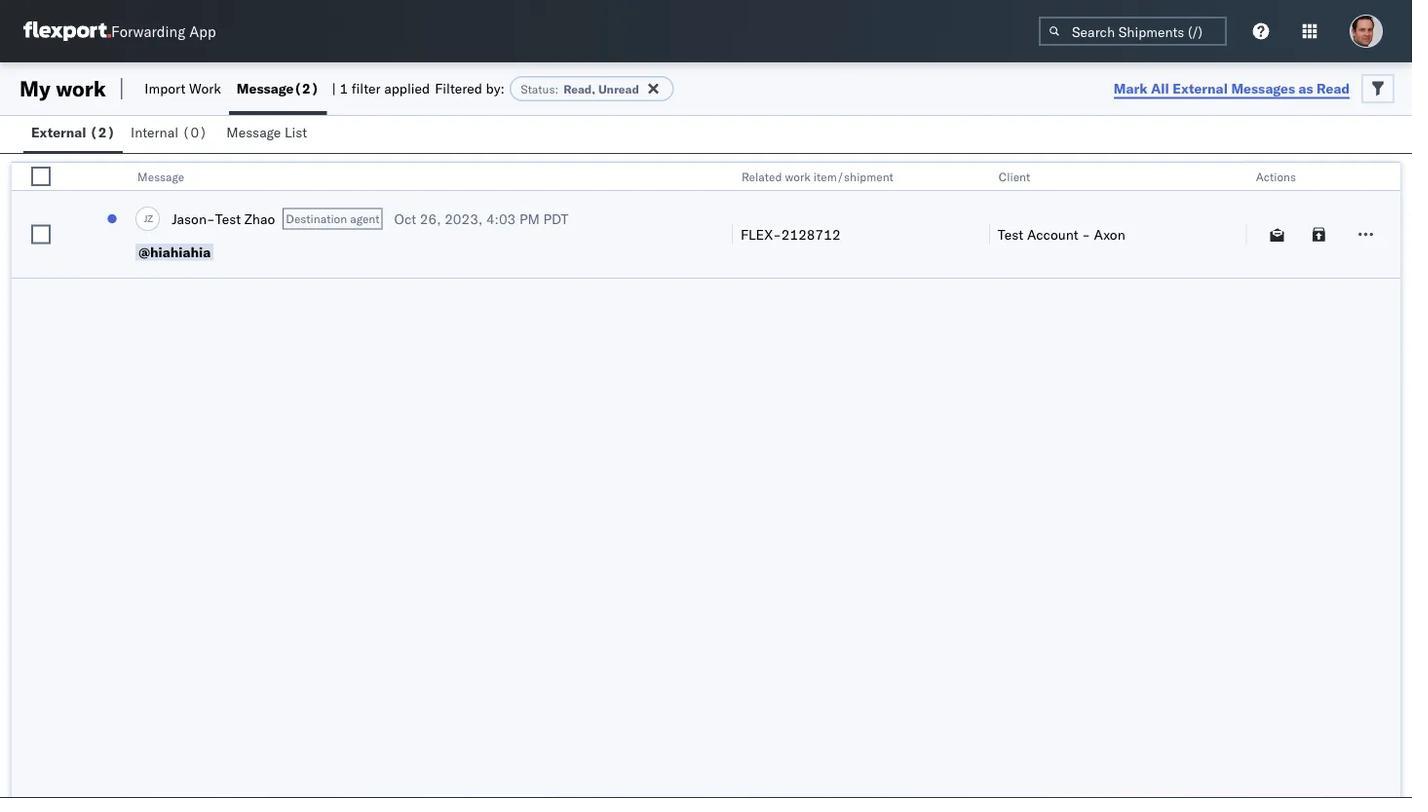 Task type: locate. For each thing, give the bounding box(es) containing it.
my work
[[20, 75, 106, 102]]

work for related
[[785, 169, 811, 184]]

forwarding app
[[111, 22, 216, 40]]

unread
[[599, 81, 639, 96]]

1 vertical spatial external
[[31, 124, 86, 141]]

None checkbox
[[31, 225, 51, 244]]

1 horizontal spatial test
[[998, 226, 1024, 243]]

pdt
[[544, 210, 569, 227]]

message up z
[[138, 169, 184, 184]]

5 resize handle column header from the left
[[1378, 163, 1401, 280]]

test
[[215, 210, 241, 227], [998, 226, 1024, 243]]

1 vertical spatial (2)
[[90, 124, 115, 141]]

list
[[285, 124, 307, 141]]

4:03
[[486, 210, 516, 227]]

2 resize handle column header from the left
[[709, 163, 732, 280]]

internal (0) button
[[123, 115, 219, 153]]

mark
[[1114, 79, 1148, 97]]

message left list
[[227, 124, 281, 141]]

@hiahiahia
[[139, 244, 211, 261]]

2 vertical spatial message
[[138, 169, 184, 184]]

resize handle column header
[[65, 163, 89, 280], [709, 163, 732, 280], [966, 163, 989, 280], [1223, 163, 1247, 280], [1378, 163, 1401, 280]]

app
[[189, 22, 216, 40]]

(2) left |
[[294, 80, 319, 97]]

external (2)
[[31, 124, 115, 141]]

0 horizontal spatial external
[[31, 124, 86, 141]]

0 vertical spatial message
[[237, 80, 294, 97]]

message list
[[227, 124, 307, 141]]

test account - axon
[[998, 226, 1126, 243]]

forwarding app link
[[23, 21, 216, 41]]

client
[[999, 169, 1031, 184]]

(2)
[[294, 80, 319, 97], [90, 124, 115, 141]]

(2) left internal
[[90, 124, 115, 141]]

| 1 filter applied filtered by:
[[332, 80, 505, 97]]

my
[[20, 75, 51, 102]]

j
[[144, 212, 147, 225]]

message up message list
[[237, 80, 294, 97]]

status : read, unread
[[521, 81, 639, 96]]

4 resize handle column header from the left
[[1223, 163, 1247, 280]]

1 horizontal spatial (2)
[[294, 80, 319, 97]]

Search Shipments (/) text field
[[1039, 17, 1228, 46]]

0 horizontal spatial work
[[56, 75, 106, 102]]

resize handle column header for client
[[1223, 163, 1247, 280]]

flex- 2128712
[[741, 226, 841, 243]]

0 horizontal spatial (2)
[[90, 124, 115, 141]]

external (2) button
[[23, 115, 123, 153]]

work up external (2)
[[56, 75, 106, 102]]

-
[[1083, 226, 1091, 243]]

zhao
[[245, 210, 275, 227]]

3 resize handle column header from the left
[[966, 163, 989, 280]]

None checkbox
[[31, 167, 51, 186]]

by:
[[486, 80, 505, 97]]

resize handle column header for related work item/shipment
[[966, 163, 989, 280]]

test left account
[[998, 226, 1024, 243]]

import work button
[[137, 62, 229, 115]]

work
[[189, 80, 221, 97]]

related
[[742, 169, 782, 184]]

pm
[[520, 210, 540, 227]]

1 resize handle column header from the left
[[65, 163, 89, 280]]

26,
[[420, 210, 441, 227]]

1 horizontal spatial work
[[785, 169, 811, 184]]

external right all
[[1173, 79, 1229, 97]]

1 vertical spatial message
[[227, 124, 281, 141]]

applied
[[384, 80, 430, 97]]

import
[[145, 80, 186, 97]]

external inside button
[[31, 124, 86, 141]]

(2) inside the external (2) button
[[90, 124, 115, 141]]

filtered
[[435, 80, 483, 97]]

item/shipment
[[814, 169, 894, 184]]

1 horizontal spatial external
[[1173, 79, 1229, 97]]

1 vertical spatial work
[[785, 169, 811, 184]]

message
[[237, 80, 294, 97], [227, 124, 281, 141], [138, 169, 184, 184]]

jason-
[[172, 210, 215, 227]]

work right related
[[785, 169, 811, 184]]

status
[[521, 81, 555, 96]]

test left zhao
[[215, 210, 241, 227]]

0 vertical spatial work
[[56, 75, 106, 102]]

message list button
[[219, 115, 319, 153]]

work
[[56, 75, 106, 102], [785, 169, 811, 184]]

message inside button
[[227, 124, 281, 141]]

import work
[[145, 80, 221, 97]]

0 vertical spatial (2)
[[294, 80, 319, 97]]

axon
[[1095, 226, 1126, 243]]

external down my work
[[31, 124, 86, 141]]

external
[[1173, 79, 1229, 97], [31, 124, 86, 141]]



Task type: describe. For each thing, give the bounding box(es) containing it.
mark all external messages as read
[[1114, 79, 1350, 97]]

flexport. image
[[23, 21, 111, 41]]

1
[[340, 80, 348, 97]]

jason-test zhao
[[172, 210, 275, 227]]

0 vertical spatial external
[[1173, 79, 1229, 97]]

2128712
[[782, 226, 841, 243]]

0 horizontal spatial test
[[215, 210, 241, 227]]

read
[[1317, 79, 1350, 97]]

j z
[[144, 212, 153, 225]]

internal (0)
[[131, 124, 207, 141]]

resize handle column header for message
[[709, 163, 732, 280]]

as
[[1299, 79, 1314, 97]]

oct
[[394, 210, 417, 227]]

oct 26, 2023, 4:03 pm pdt
[[394, 210, 569, 227]]

agent
[[350, 212, 380, 226]]

read,
[[564, 81, 596, 96]]

related work item/shipment
[[742, 169, 894, 184]]

forwarding
[[111, 22, 186, 40]]

destination agent
[[286, 212, 380, 226]]

messages
[[1232, 79, 1296, 97]]

work for my
[[56, 75, 106, 102]]

internal
[[131, 124, 179, 141]]

actions
[[1257, 169, 1297, 184]]

destination
[[286, 212, 347, 226]]

message for list
[[227, 124, 281, 141]]

|
[[332, 80, 336, 97]]

message for (2)
[[237, 80, 294, 97]]

2023,
[[445, 210, 483, 227]]

(2) for external (2)
[[90, 124, 115, 141]]

message (2)
[[237, 80, 319, 97]]

account
[[1028, 226, 1079, 243]]

flex-
[[741, 226, 782, 243]]

resize handle column header for actions
[[1378, 163, 1401, 280]]

all
[[1152, 79, 1170, 97]]

:
[[555, 81, 559, 96]]

(0)
[[182, 124, 207, 141]]

(2) for message (2)
[[294, 80, 319, 97]]

z
[[147, 212, 153, 225]]

filter
[[352, 80, 381, 97]]



Task type: vqa. For each thing, say whether or not it's contained in the screenshot.
Messages
yes



